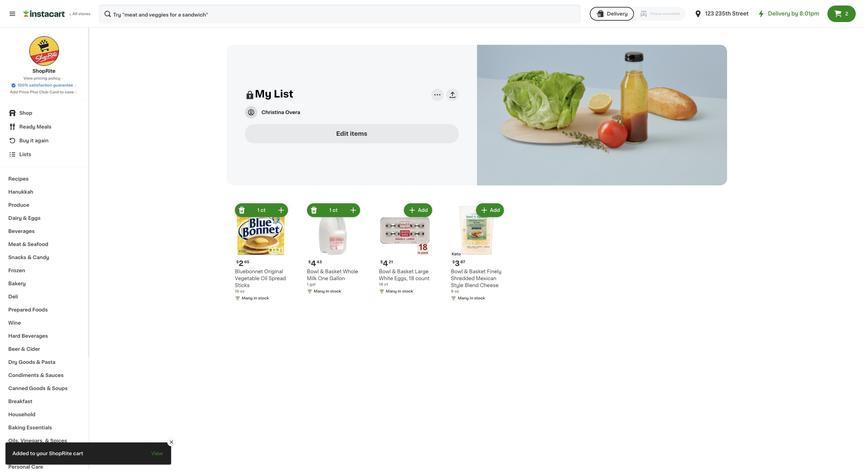 Task type: describe. For each thing, give the bounding box(es) containing it.
product group containing 3
[[449, 202, 506, 309]]

& for snacks & candy
[[28, 255, 32, 260]]

& for meat & seafood
[[22, 242, 26, 247]]

oils, vinegars, & spices
[[8, 439, 67, 444]]

beverages inside hard beverages link
[[22, 334, 48, 339]]

my list
[[255, 89, 294, 99]]

frozen
[[8, 269, 25, 273]]

many in stock for mexican
[[458, 297, 486, 301]]

all
[[73, 12, 77, 16]]

Search field
[[99, 5, 581, 23]]

ready
[[19, 125, 35, 129]]

all stores link
[[23, 4, 91, 23]]

recipes
[[8, 177, 29, 182]]

ct inside bowl & basket large white eggs, 18 count 18 ct
[[385, 283, 389, 287]]

add for 4
[[418, 208, 428, 213]]

& for condiments & sauces
[[40, 374, 44, 378]]

dry goods & pasta link
[[4, 356, 84, 369]]

my
[[255, 89, 272, 99]]

add price plus club card to save link
[[10, 90, 78, 95]]

$ 4 21
[[381, 260, 393, 268]]

card
[[49, 90, 59, 94]]

wine link
[[4, 317, 84, 330]]

health care link
[[4, 448, 84, 461]]

21
[[389, 261, 393, 265]]

product group containing 2
[[232, 202, 290, 309]]

cheese
[[480, 283, 499, 288]]

100% satisfaction guarantee button
[[11, 81, 77, 88]]

eggs
[[28, 216, 41, 221]]

bluebonnet
[[235, 270, 263, 275]]

many for eggs,
[[386, 290, 397, 294]]

personal
[[8, 465, 30, 470]]

street
[[733, 11, 749, 16]]

dairy
[[8, 216, 22, 221]]

bowl & basket finely shredded mexican style blend cheese 8 oz
[[451, 270, 502, 294]]

remove bowl & basket whole milk one gallon image
[[310, 207, 318, 215]]

& left spices at the bottom
[[45, 439, 49, 444]]

many in stock for eggs,
[[386, 290, 413, 294]]

cart
[[73, 452, 83, 457]]

ready meals link
[[4, 120, 84, 134]]

count
[[416, 277, 430, 281]]

goods for canned
[[29, 387, 46, 392]]

milk
[[307, 277, 317, 281]]

oz inside bowl & basket finely shredded mexican style blend cheese 8 oz
[[455, 290, 459, 294]]

4 for bowl & basket whole milk one gallon
[[311, 260, 316, 268]]

add button for 4
[[405, 204, 432, 217]]

blend
[[465, 283, 479, 288]]

view button
[[147, 447, 167, 461]]

meat & seafood
[[8, 242, 48, 247]]

lists
[[19, 152, 31, 157]]

delivery for delivery
[[608, 11, 628, 16]]

soups
[[52, 387, 68, 392]]

condiments
[[8, 374, 39, 378]]

personal care
[[8, 465, 43, 470]]

2 inside button
[[846, 11, 849, 16]]

& left pasta on the bottom left of the page
[[36, 360, 40, 365]]

hanukkah link
[[4, 186, 84, 199]]

policy
[[48, 77, 60, 80]]

& for bowl & basket finely shredded mexican style blend cheese 8 oz
[[464, 270, 468, 275]]

dry goods & pasta
[[8, 360, 55, 365]]

sticks
[[235, 283, 250, 288]]

many for mexican
[[458, 297, 469, 301]]

candy
[[33, 255, 49, 260]]

view for view
[[151, 452, 163, 457]]

gallon
[[330, 277, 345, 281]]

gal
[[310, 283, 316, 287]]

3 product group from the left
[[377, 202, 434, 309]]

$ 4 43
[[309, 260, 322, 268]]

prepared foods link
[[4, 304, 84, 317]]

1 ct for 4
[[330, 208, 338, 213]]

again
[[35, 138, 49, 143]]

basket for mexican
[[470, 270, 486, 275]]

delivery by 8:01pm
[[769, 11, 820, 16]]

spices
[[50, 439, 67, 444]]

2 product group from the left
[[304, 202, 362, 309]]

hard
[[8, 334, 20, 339]]

$ for bluebonnet original vegetable oil spread sticks
[[237, 261, 239, 265]]

remove bluebonnet original vegetable oil spread sticks image
[[238, 207, 246, 215]]

100%
[[18, 84, 28, 87]]

dairy & eggs link
[[4, 212, 84, 225]]

2 inside product group
[[239, 260, 244, 268]]

household
[[8, 413, 35, 418]]

health
[[8, 452, 25, 457]]

condiments & sauces link
[[4, 369, 84, 383]]

many in stock for one
[[314, 290, 341, 294]]

keto
[[452, 253, 461, 257]]

wine
[[8, 321, 21, 326]]

vinegars,
[[21, 439, 44, 444]]

stock for one
[[330, 290, 341, 294]]

save
[[65, 90, 74, 94]]

1 for 4
[[330, 208, 332, 213]]

it
[[30, 138, 34, 143]]

many for sticks
[[242, 297, 253, 301]]

bakery link
[[4, 278, 84, 291]]

sauces
[[45, 374, 64, 378]]

shoprite logo image
[[29, 36, 59, 66]]

3
[[455, 260, 460, 268]]

pasta
[[42, 360, 55, 365]]

essentials
[[27, 426, 52, 431]]

snacks
[[8, 255, 26, 260]]

1 ct for 2
[[258, 208, 266, 213]]

$ for bowl & basket finely shredded mexican style blend cheese
[[453, 261, 455, 265]]

deli
[[8, 295, 18, 300]]

frozen link
[[4, 264, 84, 278]]

in for eggs,
[[398, 290, 402, 294]]

view pricing policy link
[[23, 76, 65, 81]]

cider
[[26, 347, 40, 352]]

list
[[274, 89, 294, 99]]

canned goods & soups
[[8, 387, 68, 392]]

mexican
[[476, 277, 497, 281]]

christina
[[262, 110, 284, 115]]

1 horizontal spatial 18
[[409, 277, 415, 281]]

many in stock for sticks
[[242, 297, 269, 301]]

& for bowl & basket whole milk one gallon 1 gal
[[320, 270, 324, 275]]

1 vertical spatial shoprite
[[49, 452, 72, 457]]

dry
[[8, 360, 17, 365]]

added
[[12, 452, 29, 457]]

ct for 2
[[261, 208, 266, 213]]

4 for bowl & basket large white eggs, 18 count
[[383, 260, 388, 268]]

one
[[318, 277, 329, 281]]

foods
[[32, 308, 48, 313]]



Task type: locate. For each thing, give the bounding box(es) containing it.
2 horizontal spatial ct
[[385, 283, 389, 287]]

price
[[19, 90, 29, 94]]

0 vertical spatial view
[[23, 77, 33, 80]]

1 bowl from the left
[[307, 270, 319, 275]]

1 horizontal spatial 2
[[846, 11, 849, 16]]

1 horizontal spatial to
[[60, 90, 64, 94]]

4 left 43
[[311, 260, 316, 268]]

$ left 65
[[237, 261, 239, 265]]

baking
[[8, 426, 25, 431]]

1 horizontal spatial 1 ct
[[330, 208, 338, 213]]

care down your
[[31, 465, 43, 470]]

bowl inside bowl & basket finely shredded mexican style blend cheese 8 oz
[[451, 270, 463, 275]]

bowl inside bowl & basket large white eggs, 18 count 18 ct
[[379, 270, 391, 275]]

finely
[[487, 270, 502, 275]]

bowl inside bowl & basket whole milk one gallon 1 gal
[[307, 270, 319, 275]]

0 vertical spatial shoprite
[[33, 69, 56, 74]]

vegetable
[[235, 277, 260, 281]]

many down style
[[458, 297, 469, 301]]

0 horizontal spatial delivery
[[608, 11, 628, 16]]

basket up eggs,
[[398, 270, 414, 275]]

all stores
[[73, 12, 91, 16]]

1 vertical spatial goods
[[29, 387, 46, 392]]

overa
[[286, 110, 300, 115]]

whole
[[343, 270, 359, 275]]

many in stock down the blend at the bottom right of the page
[[458, 297, 486, 301]]

oz inside bluebonnet original vegetable oil spread sticks 16 oz
[[240, 290, 245, 294]]

0 vertical spatial care
[[26, 452, 38, 457]]

bowl for bowl & basket whole milk one gallon
[[307, 270, 319, 275]]

view pricing policy
[[23, 77, 60, 80]]

goods for dry
[[19, 360, 35, 365]]

0 horizontal spatial to
[[30, 452, 35, 457]]

stock down the blend at the bottom right of the page
[[475, 297, 486, 301]]

$ inside $ 4 43
[[309, 261, 311, 265]]

product group
[[232, 202, 290, 309], [304, 202, 362, 309], [377, 202, 434, 309], [449, 202, 506, 309]]

1 horizontal spatial bowl
[[379, 270, 391, 275]]

0 horizontal spatial 1 ct
[[258, 208, 266, 213]]

1 ct right remove bluebonnet original vegetable oil spread sticks image
[[258, 208, 266, 213]]

recipes link
[[4, 173, 84, 186]]

beer
[[8, 347, 20, 352]]

123
[[706, 11, 715, 16]]

stock for mexican
[[475, 297, 486, 301]]

& right "meat"
[[22, 242, 26, 247]]

1 right remove bluebonnet original vegetable oil spread sticks image
[[258, 208, 260, 213]]

& inside bowl & basket finely shredded mexican style blend cheese 8 oz
[[464, 270, 468, 275]]

bowl for bowl & basket finely shredded mexican style blend cheese
[[451, 270, 463, 275]]

ct
[[261, 208, 266, 213], [333, 208, 338, 213], [385, 283, 389, 287]]

style
[[451, 283, 464, 288]]

shoprite link
[[29, 36, 59, 75]]

shoprite inside shoprite link
[[33, 69, 56, 74]]

1 vertical spatial 2
[[239, 260, 244, 268]]

oils,
[[8, 439, 19, 444]]

2 horizontal spatial add
[[490, 208, 500, 213]]

stock for eggs,
[[403, 290, 413, 294]]

87
[[461, 261, 466, 265]]

many
[[314, 290, 325, 294], [386, 290, 397, 294], [242, 297, 253, 301], [458, 297, 469, 301]]

large
[[415, 270, 429, 275]]

stock for sticks
[[258, 297, 269, 301]]

100% satisfaction guarantee
[[18, 84, 73, 87]]

0 horizontal spatial basket
[[325, 270, 342, 275]]

bowl up white
[[379, 270, 391, 275]]

bowl & basket whole milk one gallon 1 gal
[[307, 270, 359, 287]]

meat
[[8, 242, 21, 247]]

many down gal
[[314, 290, 325, 294]]

stock down bluebonnet original vegetable oil spread sticks 16 oz
[[258, 297, 269, 301]]

goods inside canned goods & soups link
[[29, 387, 46, 392]]

delivery button
[[590, 7, 635, 21]]

0 vertical spatial 2
[[846, 11, 849, 16]]

delivery for delivery by 8:01pm
[[769, 11, 791, 16]]

add
[[10, 90, 18, 94], [418, 208, 428, 213], [490, 208, 500, 213]]

service type group
[[590, 7, 687, 21]]

1 horizontal spatial view
[[151, 452, 163, 457]]

breakfast
[[8, 400, 32, 405]]

1 4 from the left
[[311, 260, 316, 268]]

club
[[39, 90, 48, 94]]

1
[[258, 208, 260, 213], [330, 208, 332, 213], [307, 283, 309, 287]]

$ inside "$ 2 65"
[[237, 261, 239, 265]]

2 $ from the left
[[309, 261, 311, 265]]

satisfaction
[[29, 84, 52, 87]]

many for one
[[314, 290, 325, 294]]

bowl for bowl & basket large white eggs, 18 count
[[379, 270, 391, 275]]

care down vinegars, at bottom
[[26, 452, 38, 457]]

many in stock down one
[[314, 290, 341, 294]]

stock down bowl & basket large white eggs, 18 count 18 ct
[[403, 290, 413, 294]]

instacart logo image
[[23, 10, 65, 18]]

1 horizontal spatial 4
[[383, 260, 388, 268]]

0 horizontal spatial 2
[[239, 260, 244, 268]]

1 $ from the left
[[237, 261, 239, 265]]

& left soups
[[47, 387, 51, 392]]

goods down condiments & sauces
[[29, 387, 46, 392]]

condiments & sauces
[[8, 374, 64, 378]]

235th
[[716, 11, 732, 16]]

to
[[60, 90, 64, 94], [30, 452, 35, 457]]

1 horizontal spatial add button
[[477, 204, 504, 217]]

1 inside bowl & basket whole milk one gallon 1 gal
[[307, 283, 309, 287]]

$ for bowl & basket whole milk one gallon
[[309, 261, 311, 265]]

1 oz from the left
[[240, 290, 245, 294]]

1 horizontal spatial 1
[[307, 283, 309, 287]]

beverages inside beverages link
[[8, 229, 35, 234]]

1 vertical spatial 18
[[379, 283, 384, 287]]

& right the beer
[[21, 347, 25, 352]]

beer & cider link
[[4, 343, 84, 356]]

$
[[237, 261, 239, 265], [309, 261, 311, 265], [381, 261, 383, 265], [453, 261, 455, 265]]

delivery inside button
[[608, 11, 628, 16]]

baking essentials
[[8, 426, 52, 431]]

hanukkah
[[8, 190, 33, 195]]

beverages
[[8, 229, 35, 234], [22, 334, 48, 339]]

1 horizontal spatial ct
[[333, 208, 338, 213]]

oz right 16
[[240, 290, 245, 294]]

4 product group from the left
[[449, 202, 506, 309]]

ct down white
[[385, 283, 389, 287]]

2 4 from the left
[[383, 260, 388, 268]]

many down white
[[386, 290, 397, 294]]

view inside view button
[[151, 452, 163, 457]]

meat & seafood link
[[4, 238, 84, 251]]

3 basket from the left
[[470, 270, 486, 275]]

$ for bowl & basket large white eggs, 18 count
[[381, 261, 383, 265]]

0 vertical spatial goods
[[19, 360, 35, 365]]

basket inside bowl & basket large white eggs, 18 count 18 ct
[[398, 270, 414, 275]]

1 ct right "remove bowl & basket whole milk one gallon" icon
[[330, 208, 338, 213]]

oz right the 8
[[455, 290, 459, 294]]

2 horizontal spatial 1
[[330, 208, 332, 213]]

canned goods & soups link
[[4, 383, 84, 396]]

3 bowl from the left
[[451, 270, 463, 275]]

1 vertical spatial view
[[151, 452, 163, 457]]

to left your
[[30, 452, 35, 457]]

spread
[[269, 277, 286, 281]]

added to your shoprite cart
[[12, 452, 83, 457]]

personal care link
[[4, 461, 84, 471]]

goods inside dry goods & pasta link
[[19, 360, 35, 365]]

add button for 3
[[477, 204, 504, 217]]

2 oz from the left
[[455, 290, 459, 294]]

prepared
[[8, 308, 31, 313]]

1 horizontal spatial oz
[[455, 290, 459, 294]]

bowl up milk
[[307, 270, 319, 275]]

in down the blend at the bottom right of the page
[[470, 297, 474, 301]]

many down 'sticks'
[[242, 297, 253, 301]]

& for beer & cider
[[21, 347, 25, 352]]

& for dairy & eggs
[[23, 216, 27, 221]]

basket for eggs,
[[398, 270, 414, 275]]

seafood
[[27, 242, 48, 247]]

canned
[[8, 387, 28, 392]]

1 for 2
[[258, 208, 260, 213]]

2 button
[[828, 6, 857, 22]]

1 vertical spatial to
[[30, 452, 35, 457]]

& up one
[[320, 270, 324, 275]]

plus
[[30, 90, 38, 94]]

ct left increment quantity of bowl & basket whole milk one gallon icon
[[333, 208, 338, 213]]

$ inside $ 4 21
[[381, 261, 383, 265]]

1 basket from the left
[[325, 270, 342, 275]]

0 vertical spatial beverages
[[8, 229, 35, 234]]

items
[[350, 131, 368, 137]]

$ 3 87
[[453, 260, 466, 268]]

& inside bowl & basket whole milk one gallon 1 gal
[[320, 270, 324, 275]]

basket inside bowl & basket finely shredded mexican style blend cheese 8 oz
[[470, 270, 486, 275]]

& left 'candy' at the left bottom
[[28, 255, 32, 260]]

$ left 43
[[309, 261, 311, 265]]

& for bowl & basket large white eggs, 18 count 18 ct
[[392, 270, 396, 275]]

2
[[846, 11, 849, 16], [239, 260, 244, 268]]

& up shredded
[[464, 270, 468, 275]]

ct left the increment quantity of bluebonnet original vegetable oil spread sticks icon on the top of page
[[261, 208, 266, 213]]

household link
[[4, 409, 84, 422]]

oil
[[261, 277, 268, 281]]

goods down beer & cider
[[19, 360, 35, 365]]

shoprite up view pricing policy link
[[33, 69, 56, 74]]

1 horizontal spatial delivery
[[769, 11, 791, 16]]

basket inside bowl & basket whole milk one gallon 1 gal
[[325, 270, 342, 275]]

basket up gallon
[[325, 270, 342, 275]]

in down bluebonnet original vegetable oil spread sticks 16 oz
[[254, 297, 257, 301]]

123 235th street button
[[695, 4, 749, 23]]

ready meals
[[19, 125, 51, 129]]

stock down gallon
[[330, 290, 341, 294]]

add for 3
[[490, 208, 500, 213]]

2 horizontal spatial bowl
[[451, 270, 463, 275]]

to down guarantee
[[60, 90, 64, 94]]

1 left gal
[[307, 283, 309, 287]]

in down eggs,
[[398, 290, 402, 294]]

deli link
[[4, 291, 84, 304]]

buy it again
[[19, 138, 49, 143]]

0 horizontal spatial bowl
[[307, 270, 319, 275]]

beer & cider
[[8, 347, 40, 352]]

4 $ from the left
[[453, 261, 455, 265]]

4 left 21
[[383, 260, 388, 268]]

2 bowl from the left
[[379, 270, 391, 275]]

delivery by 8:01pm link
[[758, 10, 820, 18]]

1 add button from the left
[[405, 204, 432, 217]]

basket
[[325, 270, 342, 275], [398, 270, 414, 275], [470, 270, 486, 275]]

shredded
[[451, 277, 475, 281]]

white
[[379, 277, 393, 281]]

oils, vinegars, & spices link
[[4, 435, 84, 448]]

$ down keto
[[453, 261, 455, 265]]

0 horizontal spatial 1
[[258, 208, 260, 213]]

2 add button from the left
[[477, 204, 504, 217]]

shop
[[19, 111, 32, 116]]

in down one
[[326, 290, 330, 294]]

many in stock down eggs,
[[386, 290, 413, 294]]

in for one
[[326, 290, 330, 294]]

add price plus club card to save
[[10, 90, 74, 94]]

0 horizontal spatial add
[[10, 90, 18, 94]]

increment quantity of bowl & basket whole milk one gallon image
[[349, 207, 358, 215]]

0 vertical spatial 18
[[409, 277, 415, 281]]

4
[[311, 260, 316, 268], [383, 260, 388, 268]]

1 ct
[[258, 208, 266, 213], [330, 208, 338, 213]]

0 horizontal spatial view
[[23, 77, 33, 80]]

beverages link
[[4, 225, 84, 238]]

care for personal care
[[31, 465, 43, 470]]

1 right "remove bowl & basket whole milk one gallon" icon
[[330, 208, 332, 213]]

1 horizontal spatial basket
[[398, 270, 414, 275]]

1 horizontal spatial add
[[418, 208, 428, 213]]

& left eggs
[[23, 216, 27, 221]]

close toast image
[[169, 440, 174, 446]]

& left sauces
[[40, 374, 44, 378]]

delivery
[[769, 11, 791, 16], [608, 11, 628, 16]]

1 vertical spatial beverages
[[22, 334, 48, 339]]

$ inside $ 3 87
[[453, 261, 455, 265]]

stock
[[330, 290, 341, 294], [403, 290, 413, 294], [258, 297, 269, 301], [475, 297, 486, 301]]

in for sticks
[[254, 297, 257, 301]]

16
[[235, 290, 239, 294]]

2 basket from the left
[[398, 270, 414, 275]]

0 horizontal spatial add button
[[405, 204, 432, 217]]

view for view pricing policy
[[23, 77, 33, 80]]

shoprite down spices at the bottom
[[49, 452, 72, 457]]

1 vertical spatial care
[[31, 465, 43, 470]]

care
[[26, 452, 38, 457], [31, 465, 43, 470]]

beverages up cider
[[22, 334, 48, 339]]

1 product group from the left
[[232, 202, 290, 309]]

& up eggs,
[[392, 270, 396, 275]]

basket up mexican
[[470, 270, 486, 275]]

beverages down dairy & eggs
[[8, 229, 35, 234]]

in for mexican
[[470, 297, 474, 301]]

2 horizontal spatial basket
[[470, 270, 486, 275]]

increment quantity of bluebonnet original vegetable oil spread sticks image
[[277, 207, 286, 215]]

0 horizontal spatial 4
[[311, 260, 316, 268]]

0 horizontal spatial ct
[[261, 208, 266, 213]]

2 1 ct from the left
[[330, 208, 338, 213]]

stores
[[78, 12, 91, 16]]

1 1 ct from the left
[[258, 208, 266, 213]]

None search field
[[99, 4, 581, 23]]

18 down white
[[379, 283, 384, 287]]

many in stock down bluebonnet original vegetable oil spread sticks 16 oz
[[242, 297, 269, 301]]

0 vertical spatial to
[[60, 90, 64, 94]]

bowl & basket large white eggs, 18 count 18 ct
[[379, 270, 430, 287]]

view inside view pricing policy link
[[23, 77, 33, 80]]

0 horizontal spatial 18
[[379, 283, 384, 287]]

basket for one
[[325, 270, 342, 275]]

3 $ from the left
[[381, 261, 383, 265]]

18 right eggs,
[[409, 277, 415, 281]]

bowl down 3
[[451, 270, 463, 275]]

original
[[265, 270, 283, 275]]

& inside bowl & basket large white eggs, 18 count 18 ct
[[392, 270, 396, 275]]

edit items
[[337, 131, 368, 137]]

$ left 21
[[381, 261, 383, 265]]

care for health care
[[26, 452, 38, 457]]

ct for 4
[[333, 208, 338, 213]]

0 horizontal spatial oz
[[240, 290, 245, 294]]



Task type: vqa. For each thing, say whether or not it's contained in the screenshot.
Pickup Pickup
no



